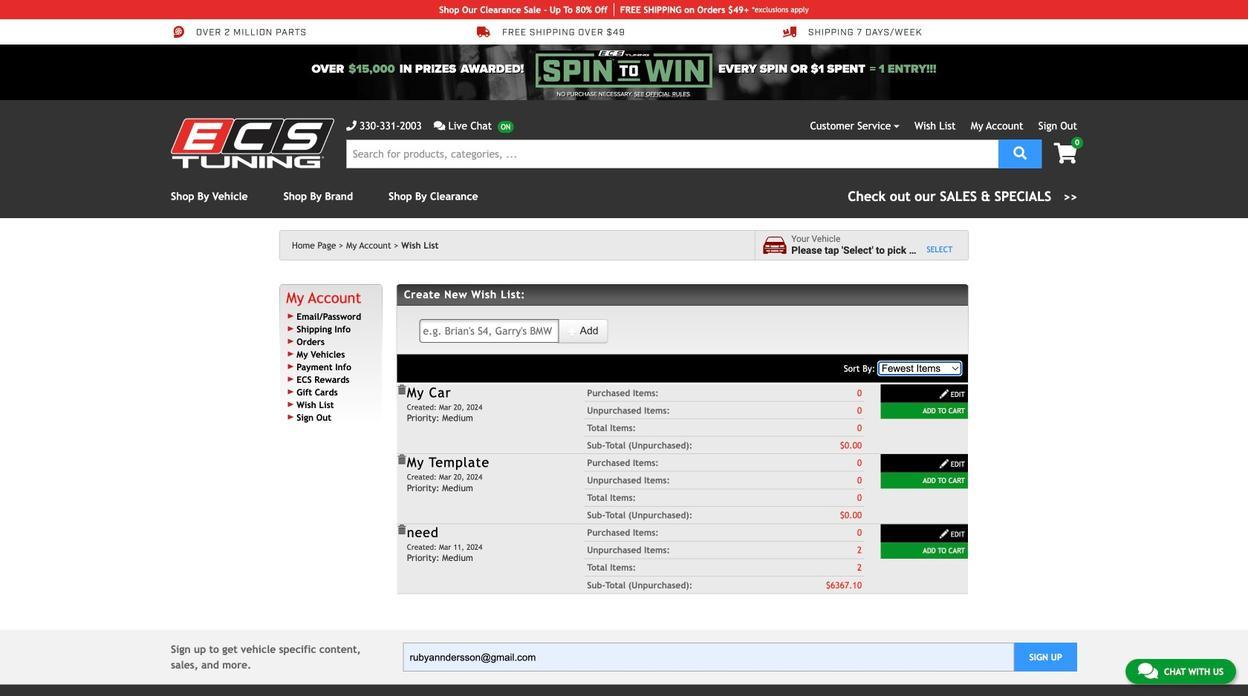 Task type: describe. For each thing, give the bounding box(es) containing it.
comments image
[[1138, 663, 1158, 681]]

delete image for white icon to the middle
[[397, 385, 407, 396]]

comments image
[[434, 121, 445, 131]]

e.g. Brian's S4, Garry's BMW E92...etc text field
[[419, 319, 559, 343]]

Email email field
[[403, 643, 1014, 672]]

delete image for white image
[[397, 525, 407, 536]]

Search text field
[[346, 140, 999, 169]]

shopping cart image
[[1054, 143, 1077, 164]]

2 vertical spatial white image
[[939, 459, 949, 470]]



Task type: vqa. For each thing, say whether or not it's contained in the screenshot.
text field
no



Task type: locate. For each thing, give the bounding box(es) containing it.
white image
[[567, 327, 578, 337], [939, 389, 949, 400], [939, 459, 949, 470]]

white image
[[939, 529, 949, 540]]

1 vertical spatial white image
[[939, 389, 949, 400]]

3 delete image from the top
[[397, 525, 407, 536]]

delete image for bottom white icon
[[397, 455, 407, 466]]

delete image
[[397, 385, 407, 396], [397, 455, 407, 466], [397, 525, 407, 536]]

2 delete image from the top
[[397, 455, 407, 466]]

1 delete image from the top
[[397, 385, 407, 396]]

0 vertical spatial delete image
[[397, 385, 407, 396]]

2 vertical spatial delete image
[[397, 525, 407, 536]]

phone image
[[346, 121, 357, 131]]

1 vertical spatial delete image
[[397, 455, 407, 466]]

ecs tuning 'spin to win' contest logo image
[[536, 51, 713, 88]]

search image
[[1014, 147, 1027, 160]]

ecs tuning image
[[171, 119, 334, 168]]

0 vertical spatial white image
[[567, 327, 578, 337]]



